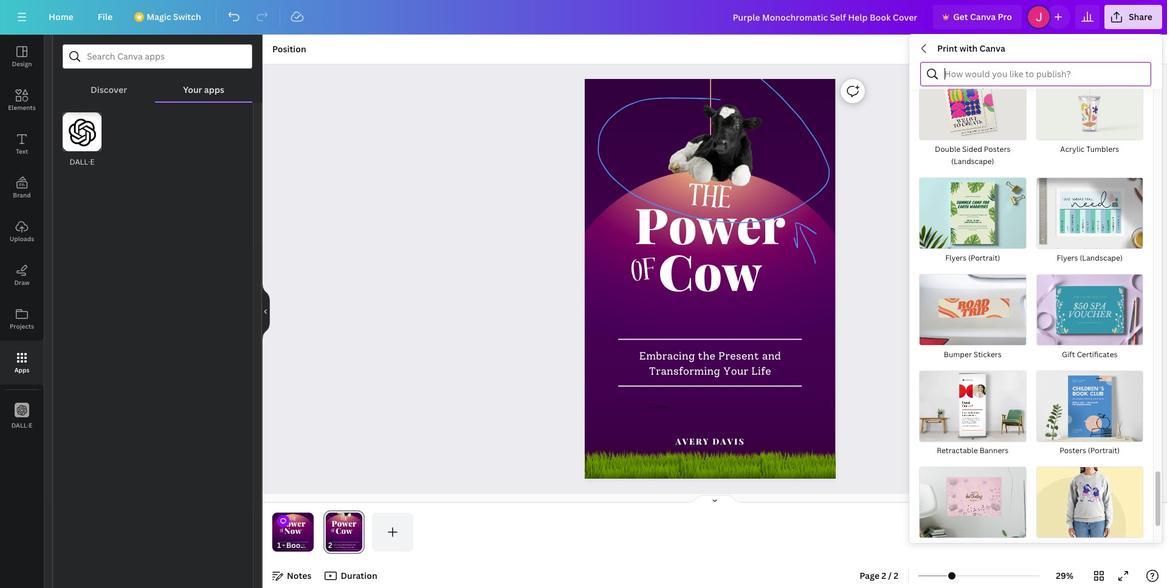 Task type: describe. For each thing, give the bounding box(es) containing it.
0 horizontal spatial and
[[302, 544, 305, 547]]

text
[[16, 147, 28, 156]]

Search Canva apps search field
[[87, 45, 228, 68]]

1 horizontal spatial embracing the present and transforming your life
[[640, 350, 782, 378]]

bumper
[[944, 350, 972, 360]]

flyers for flyers (landscape)
[[1057, 253, 1079, 263]]

sweatshirts
[[1070, 543, 1111, 553]]

posters (landscape)
[[938, 543, 1009, 553]]

1 vertical spatial life
[[300, 547, 303, 549]]

elements button
[[0, 78, 44, 122]]

duration button
[[321, 567, 382, 586]]

discover button
[[63, 69, 155, 102]]

power for now
[[281, 518, 306, 529]]

main menu bar
[[0, 0, 1168, 35]]

of for of the
[[280, 527, 285, 536]]

2 2 from the left
[[894, 570, 899, 582]]

29%
[[1056, 570, 1074, 582]]

acrylic tumblers image
[[1037, 70, 1143, 140]]

dm serif display
[[648, 405, 669, 409]]

get canva pro button
[[934, 5, 1022, 29]]

power now
[[281, 518, 306, 537]]

apps button
[[0, 341, 44, 385]]

power for cow
[[635, 191, 786, 257]]

pro
[[998, 11, 1013, 23]]

the inside of the
[[289, 515, 297, 524]]

gift certificates
[[1062, 350, 1118, 360]]

magic switch
[[147, 11, 201, 23]]

dall·e inside button
[[11, 421, 32, 430]]

your apps
[[183, 84, 224, 95]]

dm
[[648, 405, 652, 409]]

now
[[285, 526, 302, 537]]

get canva pro
[[954, 11, 1013, 23]]

print
[[938, 43, 958, 54]]

design button
[[0, 35, 44, 78]]

(landscape) for posters (landscape)
[[966, 543, 1009, 553]]

notes
[[287, 570, 312, 582]]

apps
[[204, 84, 224, 95]]

get
[[954, 11, 969, 23]]

hide image
[[262, 282, 270, 341]]

magic switch button
[[127, 5, 211, 29]]

serif
[[653, 405, 659, 409]]

canva inside get canva pro 'button'
[[971, 11, 996, 23]]

position button
[[268, 40, 311, 59]]

bumper stickers image
[[920, 275, 1026, 345]]

posters inside double sided posters (landscape)
[[985, 144, 1011, 155]]

your apps button
[[155, 69, 252, 102]]

magic
[[147, 11, 171, 23]]

gift certificates image
[[1037, 275, 1143, 345]]

retractable
[[937, 446, 978, 456]]

power cow
[[635, 191, 786, 304]]

page
[[860, 570, 880, 582]]

certificates
[[1077, 350, 1118, 360]]

draw button
[[0, 254, 44, 297]]

double sided posters (landscape) image
[[920, 70, 1026, 140]]

duration
[[341, 570, 377, 582]]

avery
[[676, 436, 710, 447]]

your inside button
[[183, 84, 202, 95]]

of for of
[[630, 247, 660, 300]]

share
[[1129, 11, 1153, 23]]

file button
[[88, 5, 122, 29]]

with
[[960, 43, 978, 54]]

1 horizontal spatial transforming
[[649, 365, 721, 378]]

1 horizontal spatial embracing
[[640, 350, 696, 363]]

discover
[[91, 84, 127, 95]]

(landscape) for flyers (landscape)
[[1080, 253, 1123, 263]]

0 vertical spatial and
[[763, 350, 782, 363]]

sided
[[963, 144, 983, 155]]

share button
[[1105, 5, 1163, 29]]

flyers (portrait) image
[[920, 178, 1026, 249]]

(portrait) for flyers (portrait)
[[969, 253, 1001, 263]]

position
[[272, 43, 306, 55]]

posters for posters (portrait)
[[1060, 446, 1087, 456]]

stickers
[[974, 350, 1002, 360]]

retractable banners image
[[920, 371, 1026, 442]]

1 horizontal spatial your
[[295, 547, 299, 549]]

flyers (portrait)
[[946, 253, 1001, 263]]



Task type: locate. For each thing, give the bounding box(es) containing it.
display
[[660, 405, 669, 409]]

cow
[[659, 238, 763, 304]]

1 vertical spatial embracing
[[281, 544, 291, 547]]

0 vertical spatial present
[[719, 350, 760, 363]]

0 vertical spatial your
[[183, 84, 202, 95]]

apps
[[14, 366, 29, 375]]

notes button
[[268, 567, 317, 586]]

design
[[12, 60, 32, 68]]

0 horizontal spatial posters
[[938, 543, 964, 553]]

draw
[[14, 279, 30, 287]]

2 horizontal spatial your
[[724, 365, 749, 378]]

dall·e button
[[0, 395, 44, 438]]

1 horizontal spatial dall·e
[[70, 157, 95, 167]]

2 left /
[[882, 570, 887, 582]]

1 vertical spatial (landscape)
[[1080, 253, 1123, 263]]

1 horizontal spatial life
[[752, 365, 772, 378]]

0 horizontal spatial transforming
[[283, 547, 295, 549]]

0 horizontal spatial 2
[[882, 570, 887, 582]]

bumper stickers
[[944, 350, 1002, 360]]

1 horizontal spatial present
[[719, 350, 760, 363]]

flyers down flyers (portrait) image
[[946, 253, 967, 263]]

flyers for flyers (portrait)
[[946, 253, 967, 263]]

hide pages image
[[686, 495, 744, 505]]

0 horizontal spatial life
[[300, 547, 303, 549]]

acrylic tumblers
[[1061, 144, 1120, 155]]

1 vertical spatial (portrait)
[[1089, 446, 1120, 456]]

your
[[183, 84, 202, 95], [724, 365, 749, 378], [295, 547, 299, 549]]

0 vertical spatial embracing the present and transforming your life
[[640, 350, 782, 378]]

tumblers
[[1087, 144, 1120, 155]]

1 vertical spatial of
[[280, 527, 285, 536]]

file
[[98, 11, 113, 23]]

2 flyers from the left
[[1057, 253, 1079, 263]]

elements
[[8, 103, 36, 112]]

flyers
[[946, 253, 967, 263], [1057, 253, 1079, 263]]

1 horizontal spatial (portrait)
[[1089, 446, 1120, 456]]

the
[[687, 173, 734, 227], [698, 350, 716, 363], [289, 515, 297, 524], [291, 544, 294, 547]]

projects
[[10, 322, 34, 331]]

1 vertical spatial canva
[[980, 43, 1006, 54]]

embracing the present and transforming your life
[[640, 350, 782, 378], [281, 544, 305, 549]]

(landscape) down "posters (landscape)" image at the bottom right
[[966, 543, 1009, 553]]

canva assistant image
[[1132, 468, 1147, 482]]

2 vertical spatial (landscape)
[[966, 543, 1009, 553]]

(portrait)
[[969, 253, 1001, 263], [1089, 446, 1120, 456]]

page 2 / 2 button
[[855, 567, 904, 586]]

gift
[[1062, 350, 1076, 360]]

0 vertical spatial power
[[635, 191, 786, 257]]

embracing up display
[[640, 350, 696, 363]]

0 vertical spatial canva
[[971, 11, 996, 23]]

of the
[[280, 515, 297, 536]]

29% button
[[1045, 567, 1085, 586]]

life
[[752, 365, 772, 378], [300, 547, 303, 549]]

0 horizontal spatial your
[[183, 84, 202, 95]]

(portrait) down posters (portrait) image
[[1089, 446, 1120, 456]]

0 horizontal spatial dall·e
[[11, 421, 32, 430]]

0 horizontal spatial (portrait)
[[969, 253, 1001, 263]]

flyers down flyers (landscape) image
[[1057, 253, 1079, 263]]

1 vertical spatial posters
[[1060, 446, 1087, 456]]

1 horizontal spatial of
[[630, 247, 660, 300]]

2
[[882, 570, 887, 582], [894, 570, 899, 582]]

Design title text field
[[723, 5, 929, 29]]

1 vertical spatial and
[[302, 544, 305, 547]]

side panel tab list
[[0, 35, 44, 438]]

0 vertical spatial life
[[752, 365, 772, 378]]

dall·e
[[70, 157, 95, 167], [11, 421, 32, 430]]

(landscape) down sided on the right top
[[952, 156, 995, 167]]

posters for posters (landscape)
[[938, 543, 964, 553]]

of
[[630, 247, 660, 300], [280, 527, 285, 536]]

1 horizontal spatial 2
[[894, 570, 899, 582]]

1 vertical spatial power
[[281, 518, 306, 529]]

2 right /
[[894, 570, 899, 582]]

posters
[[985, 144, 1011, 155], [1060, 446, 1087, 456], [938, 543, 964, 553]]

and
[[763, 350, 782, 363], [302, 544, 305, 547]]

1 vertical spatial embracing the present and transforming your life
[[281, 544, 305, 549]]

1 flyers from the left
[[946, 253, 967, 263]]

(landscape) down flyers (landscape) image
[[1080, 253, 1123, 263]]

brand
[[13, 191, 31, 199]]

projects button
[[0, 297, 44, 341]]

uploads
[[10, 235, 34, 243]]

How would you like to publish? search field
[[945, 63, 1144, 86]]

0 horizontal spatial flyers
[[946, 253, 967, 263]]

Page title text field
[[338, 540, 343, 552]]

print with canva
[[938, 43, 1006, 54]]

flyers (landscape) image
[[1037, 178, 1143, 249]]

home
[[49, 11, 73, 23]]

0 horizontal spatial embracing
[[281, 544, 291, 547]]

embracing
[[640, 350, 696, 363], [281, 544, 291, 547]]

power
[[635, 191, 786, 257], [281, 518, 306, 529]]

canva
[[971, 11, 996, 23], [980, 43, 1006, 54]]

0 horizontal spatial of
[[280, 527, 285, 536]]

1 vertical spatial dall·e
[[11, 421, 32, 430]]

(portrait) down flyers (portrait) image
[[969, 253, 1001, 263]]

double
[[935, 144, 961, 155]]

banners
[[980, 446, 1009, 456]]

canva right with
[[980, 43, 1006, 54]]

page 2 image
[[324, 513, 365, 552]]

uploads button
[[0, 210, 44, 254]]

0 vertical spatial transforming
[[649, 365, 721, 378]]

0 vertical spatial dall·e
[[70, 157, 95, 167]]

of inside of the
[[280, 527, 285, 536]]

(landscape)
[[952, 156, 995, 167], [1080, 253, 1123, 263], [966, 543, 1009, 553]]

0 horizontal spatial embracing the present and transforming your life
[[281, 544, 305, 549]]

posters down "posters (landscape)" image at the bottom right
[[938, 543, 964, 553]]

davis
[[713, 436, 746, 447]]

0 vertical spatial (portrait)
[[969, 253, 1001, 263]]

page 2 / 2
[[860, 570, 899, 582]]

sweatshirts image
[[1037, 468, 1143, 538]]

(landscape) inside double sided posters (landscape)
[[952, 156, 995, 167]]

embracing down now
[[281, 544, 291, 547]]

2 vertical spatial posters
[[938, 543, 964, 553]]

flyers (landscape)
[[1057, 253, 1123, 263]]

posters (portrait) image
[[1037, 371, 1143, 442]]

switch
[[173, 11, 201, 23]]

brand button
[[0, 166, 44, 210]]

1 vertical spatial transforming
[[283, 547, 295, 549]]

0 horizontal spatial power
[[281, 518, 306, 529]]

0 vertical spatial (landscape)
[[952, 156, 995, 167]]

posters (portrait)
[[1060, 446, 1120, 456]]

home link
[[39, 5, 83, 29]]

posters right sided on the right top
[[985, 144, 1011, 155]]

transforming down now
[[283, 547, 295, 549]]

2 horizontal spatial posters
[[1060, 446, 1087, 456]]

0 vertical spatial of
[[630, 247, 660, 300]]

(portrait) for posters (portrait)
[[1089, 446, 1120, 456]]

canva left the pro
[[971, 11, 996, 23]]

1 horizontal spatial flyers
[[1057, 253, 1079, 263]]

2 vertical spatial your
[[295, 547, 299, 549]]

0 vertical spatial posters
[[985, 144, 1011, 155]]

transforming up display
[[649, 365, 721, 378]]

acrylic
[[1061, 144, 1085, 155]]

avery davis
[[676, 436, 746, 447]]

posters (landscape) image
[[920, 468, 1026, 538]]

1 horizontal spatial power
[[635, 191, 786, 257]]

/
[[889, 570, 892, 582]]

1 horizontal spatial and
[[763, 350, 782, 363]]

0 horizontal spatial present
[[295, 544, 301, 547]]

present
[[719, 350, 760, 363], [295, 544, 301, 547]]

0 vertical spatial embracing
[[640, 350, 696, 363]]

1 vertical spatial present
[[295, 544, 301, 547]]

transforming
[[649, 365, 721, 378], [283, 547, 295, 549]]

1 horizontal spatial posters
[[985, 144, 1011, 155]]

retractable banners
[[937, 446, 1009, 456]]

text button
[[0, 122, 44, 166]]

1 2 from the left
[[882, 570, 887, 582]]

posters down posters (portrait) image
[[1060, 446, 1087, 456]]

double sided posters (landscape)
[[935, 144, 1011, 167]]

1 vertical spatial your
[[724, 365, 749, 378]]



Task type: vqa. For each thing, say whether or not it's contained in the screenshot.
bottom the "editing"
no



